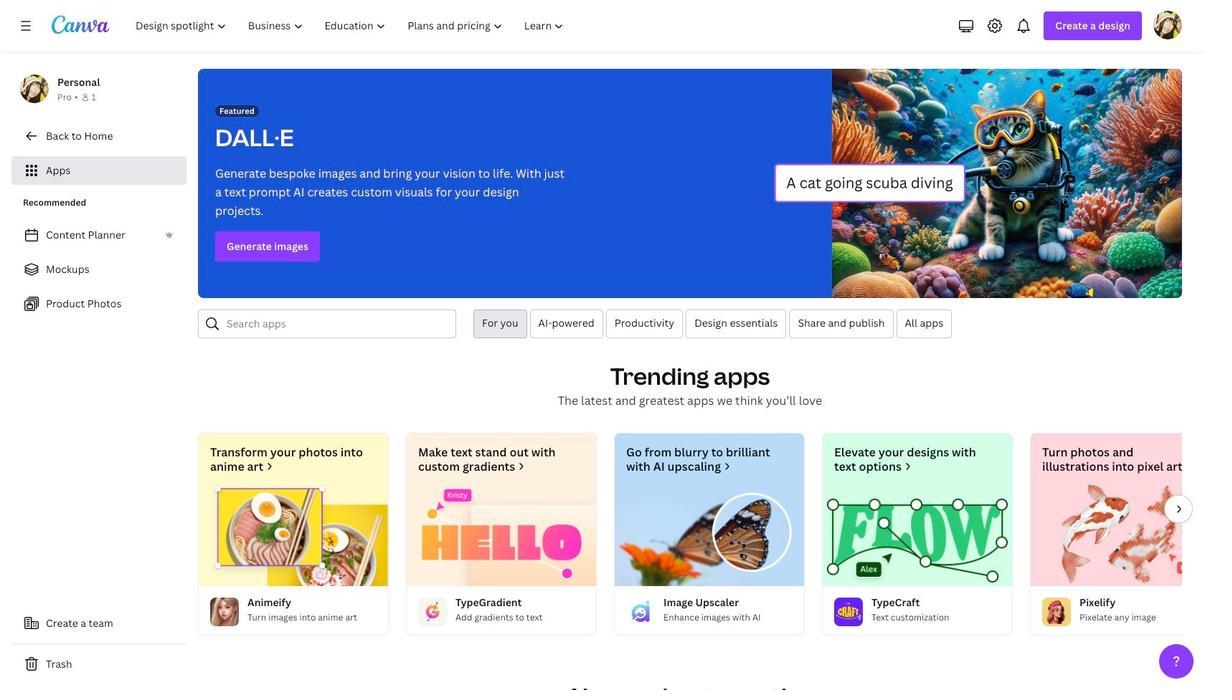 Task type: locate. For each thing, give the bounding box(es) containing it.
animeify image
[[210, 598, 239, 627]]

typegradient image
[[418, 598, 447, 627]]

typecraft image
[[834, 598, 863, 627]]

0 vertical spatial image upscaler image
[[615, 486, 804, 587]]

pixelify image
[[1042, 598, 1071, 627]]

1 vertical spatial image upscaler image
[[626, 598, 655, 627]]

list
[[11, 221, 186, 318]]

Input field to search for apps search field
[[227, 311, 447, 338]]

image upscaler image
[[615, 486, 804, 587], [626, 598, 655, 627]]

typegradient image
[[407, 486, 596, 587]]

typecraft image
[[823, 486, 1012, 587]]



Task type: describe. For each thing, give the bounding box(es) containing it.
pixelify image
[[1031, 486, 1205, 587]]

stephanie aranda image
[[1153, 11, 1182, 39]]

top level navigation element
[[126, 11, 576, 40]]

animeify image
[[199, 486, 388, 587]]

an image with a cursor next to a text box containing the prompt "a cat going scuba diving" to generate an image. the generated image of a cat doing scuba diving is behind the text box. image
[[774, 69, 1182, 298]]



Task type: vqa. For each thing, say whether or not it's contained in the screenshot.
logo
no



